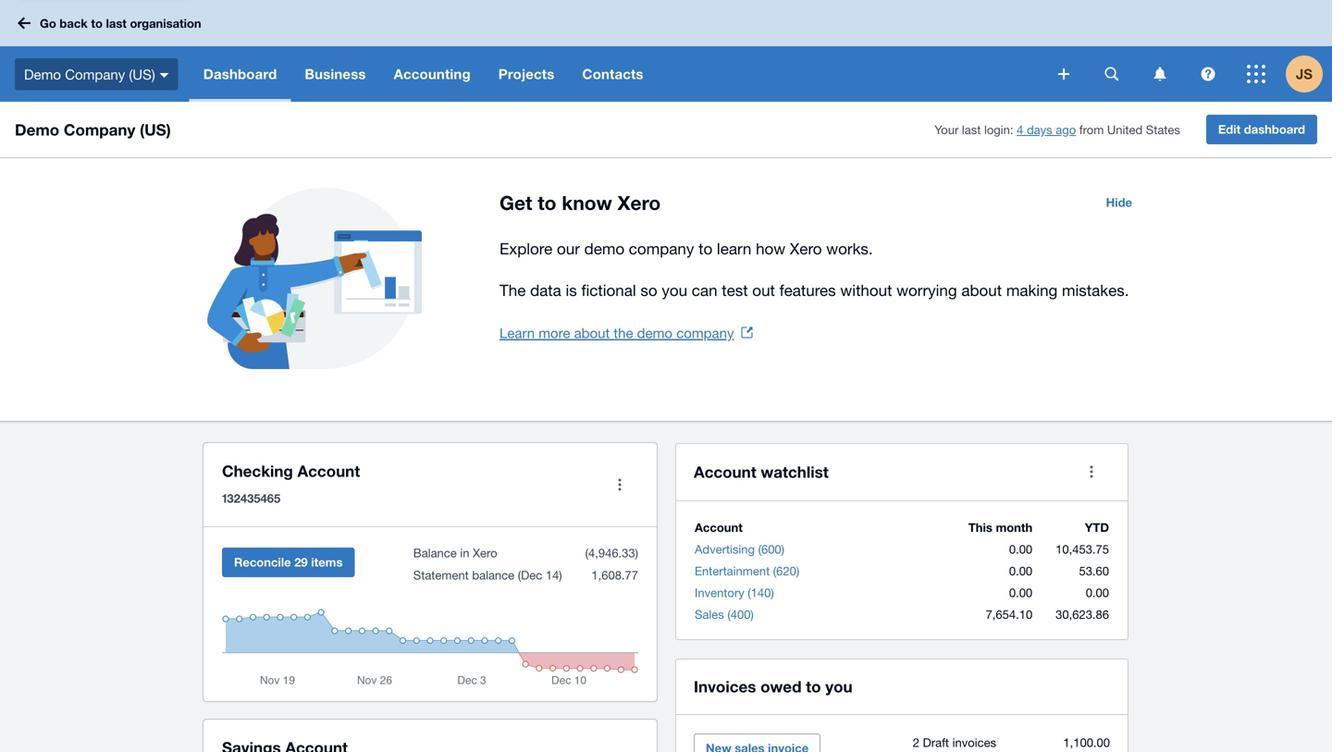 Task type: locate. For each thing, give the bounding box(es) containing it.
from
[[1079, 122, 1104, 137]]

company up so on the top of page
[[629, 240, 694, 258]]

inventory
[[695, 586, 744, 600]]

to right back
[[91, 16, 103, 30]]

0.00 link
[[1009, 542, 1033, 556], [1009, 564, 1033, 578], [1009, 586, 1033, 600], [1086, 586, 1109, 600]]

ago
[[1056, 122, 1076, 137]]

company inside popup button
[[65, 66, 125, 82]]

2 horizontal spatial xero
[[790, 240, 822, 258]]

0 vertical spatial last
[[106, 16, 127, 30]]

about inside intro banner body element
[[962, 281, 1002, 299]]

you
[[662, 281, 687, 299], [825, 677, 853, 696]]

how
[[756, 240, 786, 258]]

account
[[297, 462, 360, 480], [694, 463, 756, 481], [695, 520, 743, 535]]

4 days ago button
[[1017, 122, 1076, 137]]

0 horizontal spatial last
[[106, 16, 127, 30]]

1 vertical spatial demo
[[15, 120, 59, 139]]

explore
[[500, 240, 553, 258]]

you right so on the top of page
[[662, 281, 687, 299]]

1 horizontal spatial xero
[[618, 191, 661, 214]]

demo company (us) down back
[[24, 66, 155, 82]]

0.00 link for 10,453.75
[[1009, 542, 1033, 556]]

29
[[294, 555, 308, 569]]

(4,946.33)
[[585, 546, 638, 560]]

0 vertical spatial demo company (us)
[[24, 66, 155, 82]]

advertising
[[695, 542, 755, 556]]

without
[[840, 281, 892, 299]]

account right checking
[[297, 462, 360, 480]]

this
[[969, 520, 993, 535]]

learn
[[717, 240, 752, 258]]

2 horizontal spatial svg image
[[1247, 65, 1266, 83]]

reconcile 29 items button
[[222, 548, 355, 577]]

(dec
[[518, 568, 542, 582]]

account up advertising
[[695, 520, 743, 535]]

explore our demo company to learn how xero works.
[[500, 240, 873, 258]]

united
[[1107, 122, 1143, 137]]

sales
[[695, 607, 724, 622]]

last right your at the right top
[[962, 122, 981, 137]]

account inside account watchlist link
[[694, 463, 756, 481]]

demo inside popup button
[[24, 66, 61, 82]]

company down go back to last organisation link
[[65, 66, 125, 82]]

0 horizontal spatial you
[[662, 281, 687, 299]]

svg image down organisation at the left of the page
[[160, 73, 169, 77]]

banner
[[0, 0, 1332, 102]]

(us) down go back to last organisation
[[129, 66, 155, 82]]

person setting up the dashboard image
[[130, 188, 500, 391]]

(620)
[[773, 564, 800, 578]]

watchlist
[[761, 463, 829, 481]]

to inside intro banner body element
[[699, 240, 713, 258]]

132435465
[[222, 491, 281, 506]]

demo company (us)
[[24, 66, 155, 82], [15, 120, 171, 139]]

making
[[1006, 281, 1058, 299]]

entertainment
[[695, 564, 770, 578]]

10,453.75 link
[[1056, 542, 1109, 556]]

svg image left js
[[1247, 65, 1266, 83]]

more
[[539, 325, 570, 341]]

0.00 link for 0.00
[[1009, 586, 1033, 600]]

last right back
[[106, 16, 127, 30]]

53.60
[[1079, 564, 1109, 578]]

about
[[962, 281, 1002, 299], [574, 325, 610, 341]]

account watchlist link
[[694, 459, 829, 485]]

demo company (us) down demo company (us) popup button
[[15, 120, 171, 139]]

svg image
[[18, 17, 31, 29], [1105, 67, 1119, 81], [1201, 67, 1215, 81], [1058, 68, 1069, 80]]

test
[[722, 281, 748, 299]]

your
[[935, 122, 959, 137]]

xero right in on the left of the page
[[473, 546, 497, 560]]

back
[[60, 16, 88, 30]]

to left learn
[[699, 240, 713, 258]]

about left making
[[962, 281, 1002, 299]]

go back to last organisation link
[[11, 7, 212, 40]]

projects button
[[485, 46, 568, 102]]

0 horizontal spatial demo
[[584, 240, 625, 258]]

0 vertical spatial demo
[[24, 66, 61, 82]]

invoices
[[953, 735, 996, 750]]

demo
[[24, 66, 61, 82], [15, 120, 59, 139]]

business button
[[291, 46, 380, 102]]

14)
[[546, 568, 562, 582]]

to right get
[[538, 191, 556, 214]]

about left the
[[574, 325, 610, 341]]

0 vertical spatial company
[[629, 240, 694, 258]]

0 vertical spatial xero
[[618, 191, 661, 214]]

0.00
[[1009, 542, 1033, 556], [1009, 564, 1033, 578], [1009, 586, 1033, 600], [1086, 586, 1109, 600]]

1 vertical spatial xero
[[790, 240, 822, 258]]

1 vertical spatial demo
[[637, 325, 673, 341]]

1 vertical spatial (us)
[[140, 120, 171, 139]]

0 horizontal spatial svg image
[[160, 73, 169, 77]]

1 vertical spatial last
[[962, 122, 981, 137]]

company left the opens in a new tab image
[[676, 325, 734, 341]]

demo down demo company (us) popup button
[[15, 120, 59, 139]]

svg image up states
[[1154, 67, 1166, 81]]

2 draft invoices
[[913, 735, 996, 750]]

advertising (600) link
[[695, 542, 785, 556]]

go back to last organisation
[[40, 16, 201, 30]]

1,100.00
[[1063, 735, 1110, 750]]

1 vertical spatial about
[[574, 325, 610, 341]]

svg image
[[1247, 65, 1266, 83], [1154, 67, 1166, 81], [160, 73, 169, 77]]

svg image inside demo company (us) popup button
[[160, 73, 169, 77]]

you right owed
[[825, 677, 853, 696]]

0 vertical spatial you
[[662, 281, 687, 299]]

0 vertical spatial about
[[962, 281, 1002, 299]]

xero right the how
[[790, 240, 822, 258]]

in
[[460, 546, 469, 560]]

to right owed
[[806, 677, 821, 696]]

1 horizontal spatial about
[[962, 281, 1002, 299]]

get to know xero
[[500, 191, 661, 214]]

demo right our
[[584, 240, 625, 258]]

company
[[629, 240, 694, 258], [676, 325, 734, 341]]

1 horizontal spatial you
[[825, 677, 853, 696]]

0.00 for 53.60
[[1009, 564, 1033, 578]]

2
[[913, 735, 920, 750]]

0 horizontal spatial xero
[[473, 546, 497, 560]]

reconcile 29 items
[[234, 555, 343, 569]]

demo right the
[[637, 325, 673, 341]]

demo down go
[[24, 66, 61, 82]]

0 vertical spatial (us)
[[129, 66, 155, 82]]

hide button
[[1095, 188, 1143, 217]]

0 vertical spatial company
[[65, 66, 125, 82]]

ytd
[[1085, 520, 1109, 535]]

10,453.75
[[1056, 542, 1109, 556]]

demo
[[584, 240, 625, 258], [637, 325, 673, 341]]

edit
[[1218, 122, 1241, 136]]

xero right know
[[618, 191, 661, 214]]

days
[[1027, 122, 1053, 137]]

learn more about the demo company
[[500, 325, 734, 341]]

accounting
[[394, 66, 471, 82]]

company down demo company (us) popup button
[[64, 120, 135, 139]]

1 vertical spatial you
[[825, 677, 853, 696]]

inventory (140)
[[695, 586, 774, 600]]

checking
[[222, 462, 293, 480]]

svg image left go
[[18, 17, 31, 29]]

2 vertical spatial xero
[[473, 546, 497, 560]]

53.60 link
[[1079, 564, 1109, 578]]

1 horizontal spatial svg image
[[1154, 67, 1166, 81]]

0 vertical spatial demo
[[584, 240, 625, 258]]

(us) down demo company (us) popup button
[[140, 120, 171, 139]]

sales (400)
[[695, 607, 754, 622]]

1 horizontal spatial demo
[[637, 325, 673, 341]]

get
[[500, 191, 532, 214]]

account left watchlist
[[694, 463, 756, 481]]



Task type: describe. For each thing, give the bounding box(es) containing it.
2 draft invoices link
[[913, 735, 996, 750]]

data
[[530, 281, 561, 299]]

svg image up the united
[[1105, 67, 1119, 81]]

login:
[[984, 122, 1014, 137]]

owed
[[761, 677, 802, 696]]

the data is fictional so you can test out features without worrying about making mistakes.
[[500, 281, 1129, 299]]

(140)
[[748, 586, 774, 600]]

reconcile
[[234, 555, 291, 569]]

balance
[[472, 568, 515, 582]]

projects
[[498, 66, 555, 82]]

statement
[[413, 568, 469, 582]]

0.00 for 10,453.75
[[1009, 542, 1033, 556]]

1 horizontal spatial last
[[962, 122, 981, 137]]

svg image inside go back to last organisation link
[[18, 17, 31, 29]]

company inside intro banner body element
[[629, 240, 694, 258]]

can
[[692, 281, 717, 299]]

your last login: 4 days ago from united states
[[935, 122, 1180, 137]]

intro banner body element
[[500, 236, 1143, 303]]

opens in a new tab image
[[741, 327, 753, 338]]

dashboard
[[1244, 122, 1305, 136]]

accounts watchlist options image
[[1073, 453, 1110, 490]]

contacts
[[582, 66, 644, 82]]

fictional
[[581, 281, 636, 299]]

1,100.00 link
[[1063, 735, 1110, 750]]

balance in xero
[[413, 546, 497, 560]]

entertainment (620)
[[695, 564, 800, 578]]

is
[[566, 281, 577, 299]]

the
[[614, 325, 633, 341]]

0 horizontal spatial about
[[574, 325, 610, 341]]

dashboard
[[203, 66, 277, 82]]

1 vertical spatial demo company (us)
[[15, 120, 171, 139]]

sales (400) link
[[695, 607, 754, 622]]

statement balance (dec 14)
[[413, 568, 562, 582]]

(us) inside demo company (us) popup button
[[129, 66, 155, 82]]

this month
[[969, 520, 1033, 535]]

7,654.10
[[986, 607, 1033, 622]]

states
[[1146, 122, 1180, 137]]

(400)
[[728, 607, 754, 622]]

1 vertical spatial company
[[676, 325, 734, 341]]

organisation
[[130, 16, 201, 30]]

invoices owed to you link
[[694, 674, 853, 699]]

accounting button
[[380, 46, 485, 102]]

the
[[500, 281, 526, 299]]

30,623.86 link
[[1056, 607, 1109, 622]]

so
[[641, 281, 657, 299]]

invoices
[[694, 677, 756, 696]]

month
[[996, 520, 1033, 535]]

1,608.77
[[588, 568, 638, 582]]

demo inside intro banner body element
[[584, 240, 625, 258]]

to inside banner
[[91, 16, 103, 30]]

svg image up edit dashboard button
[[1201, 67, 1215, 81]]

0.00 link for 53.60
[[1009, 564, 1033, 578]]

hide
[[1106, 195, 1132, 210]]

dashboard link
[[189, 46, 291, 102]]

balance
[[413, 546, 457, 560]]

entertainment (620) link
[[695, 564, 800, 578]]

edit dashboard button
[[1206, 115, 1317, 144]]

0.00 for 0.00
[[1009, 586, 1033, 600]]

7,654.10 link
[[986, 607, 1033, 622]]

edit dashboard
[[1218, 122, 1305, 136]]

account for account
[[695, 520, 743, 535]]

account watchlist
[[694, 463, 829, 481]]

js
[[1296, 66, 1313, 82]]

mistakes.
[[1062, 281, 1129, 299]]

manage menu toggle image
[[601, 466, 638, 503]]

contacts button
[[568, 46, 657, 102]]

worrying
[[897, 281, 957, 299]]

you inside intro banner body element
[[662, 281, 687, 299]]

demo company (us) button
[[0, 46, 189, 102]]

1 vertical spatial company
[[64, 120, 135, 139]]

business
[[305, 66, 366, 82]]

advertising (600)
[[695, 542, 785, 556]]

svg image up ago
[[1058, 68, 1069, 80]]

xero inside intro banner body element
[[790, 240, 822, 258]]

banner containing dashboard
[[0, 0, 1332, 102]]

out
[[752, 281, 775, 299]]

learn
[[500, 325, 535, 341]]

(600)
[[758, 542, 785, 556]]

features
[[780, 281, 836, 299]]

last inside banner
[[106, 16, 127, 30]]

demo company (us) inside popup button
[[24, 66, 155, 82]]

checking account
[[222, 462, 360, 480]]

js button
[[1286, 46, 1332, 102]]

our
[[557, 240, 580, 258]]

account for account watchlist
[[694, 463, 756, 481]]

invoices owed to you
[[694, 677, 853, 696]]

go
[[40, 16, 56, 30]]

works.
[[826, 240, 873, 258]]

know
[[562, 191, 612, 214]]



Task type: vqa. For each thing, say whether or not it's contained in the screenshot.
the accounts inside the Bank Accounts link
no



